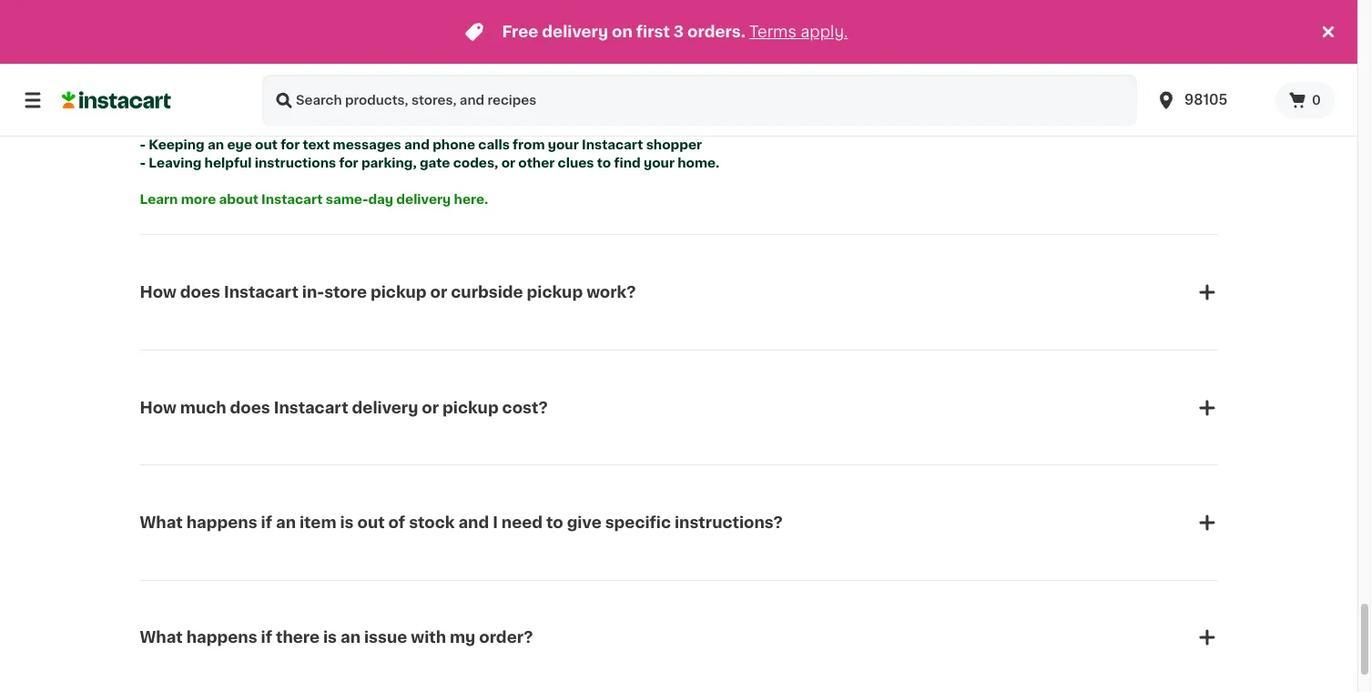Task type: describe. For each thing, give the bounding box(es) containing it.
here.
[[454, 193, 488, 206]]

is for instacart
[[339, 48, 350, 60]]

1 horizontal spatial as
[[260, 66, 276, 79]]

what happens if an item is out of stock and i need to give specific instructions?
[[140, 515, 783, 530]]

the
[[140, 48, 165, 60]]

happens for there
[[186, 631, 257, 645]]

that
[[353, 48, 381, 60]]

make
[[159, 102, 196, 115]]

you
[[808, 48, 834, 60]]

curbside
[[451, 285, 523, 300]]

what happens if there is an issue with my order?
[[140, 631, 533, 645]]

0 vertical spatial choose
[[440, 48, 490, 60]]

we
[[473, 102, 492, 115]]

notifications
[[224, 121, 310, 133]]

0
[[1312, 94, 1321, 107]]

limited time offer region
[[0, 0, 1318, 64]]

on inside limited time offer region
[[612, 25, 633, 39]]

for inside the best part about instacart is that you can choose when you would like to schedule your delivery. you can get same-day delivery in as fast as one hour, or choose a dropoff time for later in the day or week to fit your schedule.
[[512, 66, 532, 79]]

2 horizontal spatial you
[[532, 48, 558, 60]]

your down one
[[285, 102, 316, 115]]

Search field
[[262, 75, 1137, 126]]

the inside the best part about instacart is that you can choose when you would like to schedule your delivery. you can get same-day delivery in as fast as one hour, or choose a dropoff time for later in the day or week to fit your schedule.
[[584, 66, 606, 79]]

to make sure you get your delivery as scheduled, we recommend— - turning on notifications for the instacart app - keeping an eye out for text messages and phone calls from your instacart shopper - leaving helpful instructions for parking, gate codes, or other clues to find your home.
[[140, 102, 720, 170]]

delivery inside to make sure you get your delivery as scheduled, we recommend— - turning on notifications for the instacart app - keeping an eye out for text messages and phone calls from your instacart shopper - leaving helpful instructions for parking, gate codes, or other clues to find your home.
[[319, 102, 374, 115]]

how does instacart in-store pickup or curbside pickup work? button
[[140, 260, 1218, 325]]

turning
[[149, 121, 201, 133]]

delivery.
[[747, 48, 805, 60]]

eye
[[227, 139, 252, 151]]

calls
[[478, 139, 510, 151]]

to
[[140, 102, 156, 115]]

how for how much does instacart delivery or pickup cost?
[[140, 400, 177, 415]]

happens for an
[[186, 515, 257, 530]]

recommend—
[[495, 102, 591, 115]]

about inside the best part about instacart is that you can choose when you would like to schedule your delivery. you can get same-day delivery in as fast as one hour, or choose a dropoff time for later in the day or week to fit your schedule.
[[232, 48, 272, 60]]

instacart inside the best part about instacart is that you can choose when you would like to schedule your delivery. you can get same-day delivery in as fast as one hour, or choose a dropoff time for later in the day or week to fit your schedule.
[[275, 48, 336, 60]]

terms
[[749, 25, 797, 39]]

stock
[[409, 515, 455, 530]]

helpful
[[205, 157, 252, 170]]

much
[[180, 400, 226, 415]]

0 vertical spatial does
[[180, 285, 220, 300]]

shopper
[[646, 139, 702, 151]]

more
[[181, 193, 216, 206]]

sure
[[199, 102, 229, 115]]

and inside dropdown button
[[458, 515, 489, 530]]

to inside what happens if an item is out of stock and i need to give specific instructions? dropdown button
[[546, 515, 563, 530]]

my
[[450, 631, 476, 645]]

one
[[279, 66, 304, 79]]

apply.
[[801, 25, 848, 39]]

1 horizontal spatial does
[[230, 400, 270, 415]]

0 horizontal spatial choose
[[361, 66, 411, 79]]

delivery inside limited time offer region
[[542, 25, 608, 39]]

dropoff
[[425, 66, 476, 79]]

0 horizontal spatial same-
[[326, 193, 368, 206]]

learn more about instacart same-day delivery here.
[[140, 193, 488, 206]]

1 vertical spatial about
[[219, 193, 258, 206]]

or inside to make sure you get your delivery as scheduled, we recommend— - turning on notifications for the instacart app - keeping an eye out for text messages and phone calls from your instacart shopper - leaving helpful instructions for parking, gate codes, or other clues to find your home.
[[501, 157, 516, 170]]

in-
[[302, 285, 324, 300]]

instructions
[[255, 157, 336, 170]]

week
[[655, 66, 690, 79]]

messages
[[333, 139, 401, 151]]

other
[[518, 157, 555, 170]]

delivery inside dropdown button
[[352, 400, 418, 415]]

get inside to make sure you get your delivery as scheduled, we recommend— - turning on notifications for the instacart app - keeping an eye out for text messages and phone calls from your instacart shopper - leaving helpful instructions for parking, gate codes, or other clues to find your home.
[[260, 102, 283, 115]]

your right fit
[[728, 66, 759, 79]]

i
[[493, 515, 498, 530]]

3 - from the top
[[140, 157, 146, 170]]

store
[[324, 285, 367, 300]]

text
[[303, 139, 330, 151]]

instacart logo image
[[62, 89, 171, 111]]

orders.
[[688, 25, 746, 39]]

is for item
[[340, 515, 354, 530]]

if for there
[[261, 631, 272, 645]]

free
[[502, 25, 539, 39]]

for down messages
[[339, 157, 358, 170]]

is inside what happens if there is an issue with my order? dropdown button
[[323, 631, 337, 645]]

parking,
[[361, 157, 417, 170]]

2 horizontal spatial day
[[932, 48, 958, 60]]

a
[[414, 66, 422, 79]]

codes,
[[453, 157, 498, 170]]

clues
[[558, 157, 594, 170]]

need
[[502, 515, 543, 530]]

98105
[[1185, 93, 1228, 107]]

0 horizontal spatial as
[[213, 66, 228, 79]]

what for what happens if there is an issue with my order?
[[140, 631, 183, 645]]

later
[[535, 66, 566, 79]]

1 98105 button from the left
[[1145, 75, 1276, 126]]

to right like
[[631, 48, 645, 60]]

when
[[493, 48, 529, 60]]

like
[[604, 48, 628, 60]]

app
[[424, 121, 450, 133]]



Task type: vqa. For each thing, say whether or not it's contained in the screenshot.
helpful on the left
yes



Task type: locate. For each thing, give the bounding box(es) containing it.
2 happens from the top
[[186, 631, 257, 645]]

best
[[168, 48, 198, 60]]

give
[[567, 515, 602, 530]]

the up messages
[[335, 121, 357, 133]]

1 vertical spatial on
[[204, 121, 221, 133]]

is inside what happens if an item is out of stock and i need to give specific instructions? dropdown button
[[340, 515, 354, 530]]

1 vertical spatial -
[[140, 139, 146, 151]]

delivery
[[542, 25, 608, 39], [140, 66, 194, 79], [319, 102, 374, 115], [396, 193, 451, 206], [352, 400, 418, 415]]

an left item
[[276, 515, 296, 530]]

to left 'give'
[[546, 515, 563, 530]]

you inside to make sure you get your delivery as scheduled, we recommend— - turning on notifications for the instacart app - keeping an eye out for text messages and phone calls from your instacart shopper - leaving helpful instructions for parking, gate codes, or other clues to find your home.
[[232, 102, 257, 115]]

1 horizontal spatial on
[[612, 25, 633, 39]]

or
[[344, 66, 358, 79], [637, 66, 652, 79], [501, 157, 516, 170], [430, 285, 447, 300], [422, 400, 439, 415]]

you right that
[[384, 48, 409, 60]]

you up the notifications
[[232, 102, 257, 115]]

choose down that
[[361, 66, 411, 79]]

to
[[631, 48, 645, 60], [693, 66, 707, 79], [597, 157, 611, 170], [546, 515, 563, 530]]

happens
[[186, 515, 257, 530], [186, 631, 257, 645]]

to left fit
[[693, 66, 707, 79]]

is left that
[[339, 48, 350, 60]]

get up the notifications
[[260, 102, 283, 115]]

for down when
[[512, 66, 532, 79]]

can up a
[[412, 48, 437, 60]]

1 if from the top
[[261, 515, 272, 530]]

2 can from the left
[[837, 48, 861, 60]]

0 horizontal spatial can
[[412, 48, 437, 60]]

1 in from the left
[[197, 66, 210, 79]]

0 horizontal spatial in
[[197, 66, 210, 79]]

- down to
[[140, 121, 146, 133]]

for up text
[[313, 121, 332, 133]]

your up fit
[[713, 48, 744, 60]]

would
[[561, 48, 601, 60]]

time
[[479, 66, 509, 79]]

what for what happens if an item is out of stock and i need to give specific instructions?
[[140, 515, 183, 530]]

get inside the best part about instacart is that you can choose when you would like to schedule your delivery. you can get same-day delivery in as fast as one hour, or choose a dropoff time for later in the day or week to fit your schedule.
[[864, 48, 887, 60]]

if inside what happens if there is an issue with my order? dropdown button
[[261, 631, 272, 645]]

0 vertical spatial how
[[140, 285, 177, 300]]

specific
[[605, 515, 671, 530]]

0 horizontal spatial pickup
[[371, 285, 427, 300]]

does
[[180, 285, 220, 300], [230, 400, 270, 415]]

same- inside the best part about instacart is that you can choose when you would like to schedule your delivery. you can get same-day delivery in as fast as one hour, or choose a dropoff time for later in the day or week to fit your schedule.
[[890, 48, 932, 60]]

fit
[[710, 66, 725, 79]]

1 vertical spatial out
[[357, 515, 385, 530]]

and inside to make sure you get your delivery as scheduled, we recommend— - turning on notifications for the instacart app - keeping an eye out for text messages and phone calls from your instacart shopper - leaving helpful instructions for parking, gate codes, or other clues to find your home.
[[404, 139, 430, 151]]

0 horizontal spatial and
[[404, 139, 430, 151]]

None search field
[[262, 75, 1137, 126]]

free delivery on first 3 orders. terms apply.
[[502, 25, 848, 39]]

0 horizontal spatial does
[[180, 285, 220, 300]]

1 horizontal spatial out
[[357, 515, 385, 530]]

1 vertical spatial how
[[140, 400, 177, 415]]

how much does instacart delivery or pickup cost?
[[140, 400, 548, 415]]

choose up dropoff
[[440, 48, 490, 60]]

first
[[636, 25, 670, 39]]

0 horizontal spatial get
[[260, 102, 283, 115]]

1 horizontal spatial get
[[864, 48, 887, 60]]

2 how from the top
[[140, 400, 177, 415]]

keeping
[[149, 139, 205, 151]]

you up later
[[532, 48, 558, 60]]

-
[[140, 121, 146, 133], [140, 139, 146, 151], [140, 157, 146, 170]]

- left keeping
[[140, 139, 146, 151]]

0 vertical spatial an
[[208, 139, 224, 151]]

0 horizontal spatial on
[[204, 121, 221, 133]]

2 vertical spatial day
[[368, 193, 393, 206]]

the down would
[[584, 66, 606, 79]]

learn more about instacart same-day delivery here. link
[[140, 193, 488, 206]]

0 vertical spatial day
[[932, 48, 958, 60]]

learn
[[140, 193, 178, 206]]

what
[[140, 515, 183, 530], [140, 631, 183, 645]]

what happens if there is an issue with my order? button
[[140, 605, 1218, 671]]

how
[[140, 285, 177, 300], [140, 400, 177, 415]]

1 happens from the top
[[186, 515, 257, 530]]

can right you
[[837, 48, 861, 60]]

0 button
[[1276, 82, 1336, 118]]

0 vertical spatial about
[[232, 48, 272, 60]]

same- right you
[[890, 48, 932, 60]]

how does instacart in-store pickup or curbside pickup work?
[[140, 285, 636, 300]]

2 vertical spatial an
[[341, 631, 361, 645]]

1 horizontal spatial you
[[384, 48, 409, 60]]

phone
[[433, 139, 475, 151]]

your down shopper
[[644, 157, 675, 170]]

2 if from the top
[[261, 631, 272, 645]]

for up instructions
[[281, 139, 300, 151]]

in down would
[[569, 66, 581, 79]]

about down helpful
[[219, 193, 258, 206]]

2 vertical spatial is
[[323, 631, 337, 645]]

delivery inside the best part about instacart is that you can choose when you would like to schedule your delivery. you can get same-day delivery in as fast as one hour, or choose a dropoff time for later in the day or week to fit your schedule.
[[140, 66, 194, 79]]

0 vertical spatial the
[[584, 66, 606, 79]]

if
[[261, 515, 272, 530], [261, 631, 272, 645]]

0 vertical spatial happens
[[186, 515, 257, 530]]

can
[[412, 48, 437, 60], [837, 48, 861, 60]]

if for an
[[261, 515, 272, 530]]

and
[[404, 139, 430, 151], [458, 515, 489, 530]]

get right you
[[864, 48, 887, 60]]

an
[[208, 139, 224, 151], [276, 515, 296, 530], [341, 631, 361, 645]]

is
[[339, 48, 350, 60], [340, 515, 354, 530], [323, 631, 337, 645]]

3
[[674, 25, 684, 39]]

2 horizontal spatial as
[[377, 102, 392, 115]]

as down "part"
[[213, 66, 228, 79]]

an up helpful
[[208, 139, 224, 151]]

the best part about instacart is that you can choose when you would like to schedule your delivery. you can get same-day delivery in as fast as one hour, or choose a dropoff time for later in the day or week to fit your schedule.
[[140, 48, 961, 79]]

0 horizontal spatial you
[[232, 102, 257, 115]]

2 98105 button from the left
[[1156, 75, 1265, 126]]

1 vertical spatial happens
[[186, 631, 257, 645]]

order?
[[479, 631, 533, 645]]

0 horizontal spatial day
[[368, 193, 393, 206]]

as inside to make sure you get your delivery as scheduled, we recommend— - turning on notifications for the instacart app - keeping an eye out for text messages and phone calls from your instacart shopper - leaving helpful instructions for parking, gate codes, or other clues to find your home.
[[377, 102, 392, 115]]

how much does instacart delivery or pickup cost? button
[[140, 375, 1218, 440]]

1 horizontal spatial choose
[[440, 48, 490, 60]]

and up gate
[[404, 139, 430, 151]]

on inside to make sure you get your delivery as scheduled, we recommend— - turning on notifications for the instacart app - keeping an eye out for text messages and phone calls from your instacart shopper - leaving helpful instructions for parking, gate codes, or other clues to find your home.
[[204, 121, 221, 133]]

out inside to make sure you get your delivery as scheduled, we recommend— - turning on notifications for the instacart app - keeping an eye out for text messages and phone calls from your instacart shopper - leaving helpful instructions for parking, gate codes, or other clues to find your home.
[[255, 139, 278, 151]]

1 vertical spatial choose
[[361, 66, 411, 79]]

your
[[713, 48, 744, 60], [728, 66, 759, 79], [285, 102, 316, 115], [548, 139, 579, 151], [644, 157, 675, 170]]

0 vertical spatial -
[[140, 121, 146, 133]]

find
[[614, 157, 641, 170]]

is right item
[[340, 515, 354, 530]]

out
[[255, 139, 278, 151], [357, 515, 385, 530]]

to inside to make sure you get your delivery as scheduled, we recommend— - turning on notifications for the instacart app - keeping an eye out for text messages and phone calls from your instacart shopper - leaving helpful instructions for parking, gate codes, or other clues to find your home.
[[597, 157, 611, 170]]

out inside dropdown button
[[357, 515, 385, 530]]

the
[[584, 66, 606, 79], [335, 121, 357, 133]]

0 vertical spatial get
[[864, 48, 887, 60]]

leaving
[[149, 157, 202, 170]]

of
[[388, 515, 405, 530]]

scheduled,
[[395, 102, 470, 115]]

- left leaving
[[140, 157, 146, 170]]

1 what from the top
[[140, 515, 183, 530]]

2 horizontal spatial pickup
[[527, 285, 583, 300]]

an inside to make sure you get your delivery as scheduled, we recommend— - turning on notifications for the instacart app - keeping an eye out for text messages and phone calls from your instacart shopper - leaving helpful instructions for parking, gate codes, or other clues to find your home.
[[208, 139, 224, 151]]

gate
[[420, 157, 450, 170]]

is inside the best part about instacart is that you can choose when you would like to schedule your delivery. you can get same-day delivery in as fast as one hour, or choose a dropoff time for later in the day or week to fit your schedule.
[[339, 48, 350, 60]]

on up like
[[612, 25, 633, 39]]

an left issue
[[341, 631, 361, 645]]

if left item
[[261, 515, 272, 530]]

part
[[201, 48, 229, 60]]

and left i
[[458, 515, 489, 530]]

what happens if an item is out of stock and i need to give specific instructions? button
[[140, 490, 1218, 555]]

1 horizontal spatial the
[[584, 66, 606, 79]]

1 vertical spatial and
[[458, 515, 489, 530]]

about
[[232, 48, 272, 60], [219, 193, 258, 206]]

on down sure
[[204, 121, 221, 133]]

instructions?
[[675, 515, 783, 530]]

schedule.
[[762, 66, 828, 79]]

98105 button
[[1145, 75, 1276, 126], [1156, 75, 1265, 126]]

0 vertical spatial same-
[[890, 48, 932, 60]]

1 horizontal spatial in
[[569, 66, 581, 79]]

1 horizontal spatial same-
[[890, 48, 932, 60]]

about up fast
[[232, 48, 272, 60]]

pickup inside "how much does instacart delivery or pickup cost?" dropdown button
[[443, 400, 499, 415]]

1 vertical spatial the
[[335, 121, 357, 133]]

0 vertical spatial out
[[255, 139, 278, 151]]

1 horizontal spatial can
[[837, 48, 861, 60]]

there
[[276, 631, 320, 645]]

from
[[513, 139, 545, 151]]

as left one
[[260, 66, 276, 79]]

1 can from the left
[[412, 48, 437, 60]]

for
[[512, 66, 532, 79], [313, 121, 332, 133], [281, 139, 300, 151], [339, 157, 358, 170]]

2 horizontal spatial an
[[341, 631, 361, 645]]

day
[[932, 48, 958, 60], [609, 66, 635, 79], [368, 193, 393, 206]]

2 vertical spatial -
[[140, 157, 146, 170]]

to left find
[[597, 157, 611, 170]]

how for how does instacart in-store pickup or curbside pickup work?
[[140, 285, 177, 300]]

if inside what happens if an item is out of stock and i need to give specific instructions? dropdown button
[[261, 515, 272, 530]]

schedule
[[648, 48, 710, 60]]

same-
[[890, 48, 932, 60], [326, 193, 368, 206]]

in
[[197, 66, 210, 79], [569, 66, 581, 79]]

out left of
[[357, 515, 385, 530]]

0 vertical spatial on
[[612, 25, 633, 39]]

2 what from the top
[[140, 631, 183, 645]]

terms apply. link
[[749, 25, 848, 39]]

pickup left 'cost?'
[[443, 400, 499, 415]]

1 horizontal spatial and
[[458, 515, 489, 530]]

pickup left work?
[[527, 285, 583, 300]]

1 vertical spatial get
[[260, 102, 283, 115]]

you
[[384, 48, 409, 60], [532, 48, 558, 60], [232, 102, 257, 115]]

1 vertical spatial if
[[261, 631, 272, 645]]

2 - from the top
[[140, 139, 146, 151]]

2 in from the left
[[569, 66, 581, 79]]

1 how from the top
[[140, 285, 177, 300]]

0 vertical spatial and
[[404, 139, 430, 151]]

out down the notifications
[[255, 139, 278, 151]]

0 horizontal spatial an
[[208, 139, 224, 151]]

item
[[300, 515, 336, 530]]

in down "part"
[[197, 66, 210, 79]]

1 vertical spatial same-
[[326, 193, 368, 206]]

the inside to make sure you get your delivery as scheduled, we recommend— - turning on notifications for the instacart app - keeping an eye out for text messages and phone calls from your instacart shopper - leaving helpful instructions for parking, gate codes, or other clues to find your home.
[[335, 121, 357, 133]]

fast
[[231, 66, 257, 79]]

0 vertical spatial if
[[261, 515, 272, 530]]

1 vertical spatial is
[[340, 515, 354, 530]]

as up messages
[[377, 102, 392, 115]]

same- down parking,
[[326, 193, 368, 206]]

1 vertical spatial does
[[230, 400, 270, 415]]

with
[[411, 631, 446, 645]]

1 horizontal spatial pickup
[[443, 400, 499, 415]]

pickup
[[371, 285, 427, 300], [527, 285, 583, 300], [443, 400, 499, 415]]

1 vertical spatial day
[[609, 66, 635, 79]]

home.
[[678, 157, 720, 170]]

issue
[[364, 631, 407, 645]]

work?
[[587, 285, 636, 300]]

cost?
[[502, 400, 548, 415]]

1 vertical spatial an
[[276, 515, 296, 530]]

0 horizontal spatial out
[[255, 139, 278, 151]]

0 horizontal spatial the
[[335, 121, 357, 133]]

is right there
[[323, 631, 337, 645]]

1 - from the top
[[140, 121, 146, 133]]

if left there
[[261, 631, 272, 645]]

0 vertical spatial is
[[339, 48, 350, 60]]

hour,
[[307, 66, 341, 79]]

1 vertical spatial what
[[140, 631, 183, 645]]

pickup right store
[[371, 285, 427, 300]]

1 horizontal spatial day
[[609, 66, 635, 79]]

1 horizontal spatial an
[[276, 515, 296, 530]]

your up clues
[[548, 139, 579, 151]]

0 vertical spatial what
[[140, 515, 183, 530]]



